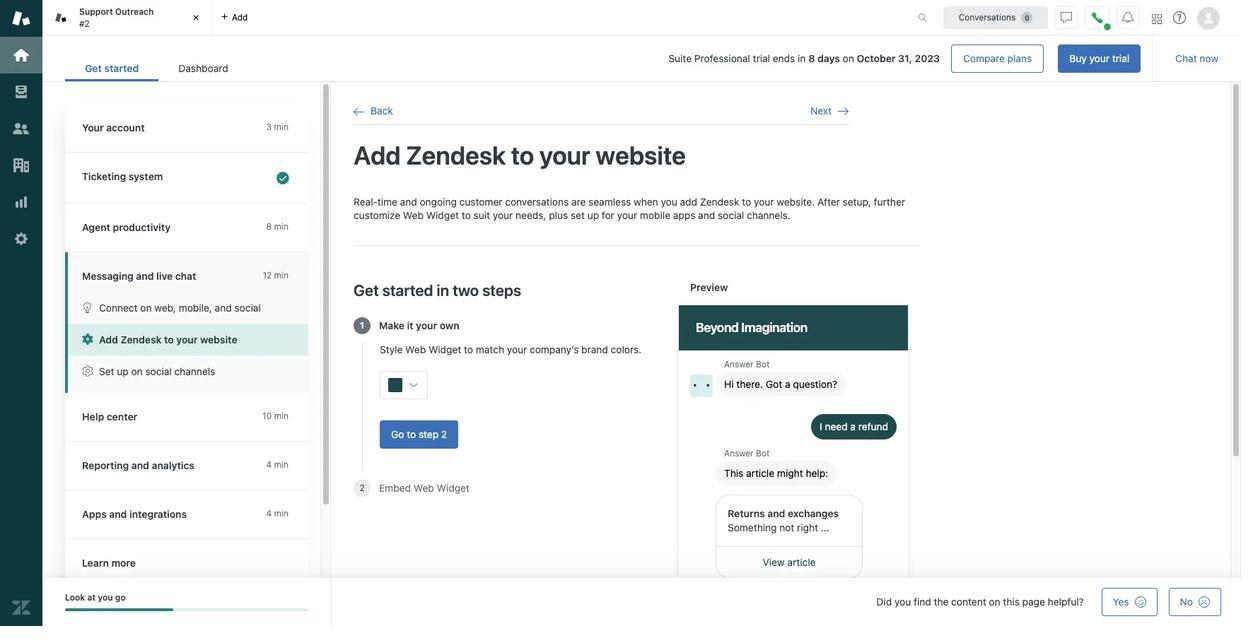 Task type: describe. For each thing, give the bounding box(es) containing it.
connect
[[99, 302, 138, 314]]

organizations image
[[12, 156, 30, 175]]

min for your account
[[274, 122, 289, 132]]

plus
[[549, 209, 568, 222]]

help
[[82, 411, 104, 423]]

2 horizontal spatial you
[[895, 596, 911, 608]]

0 vertical spatial 8
[[809, 52, 815, 64]]

get for get started
[[85, 62, 102, 74]]

reporting image
[[12, 193, 30, 211]]

messaging and live chat heading
[[65, 253, 308, 292]]

customers image
[[12, 120, 30, 138]]

the
[[934, 596, 949, 608]]

buy
[[1070, 52, 1087, 64]]

add zendesk to your website inside content-title region
[[354, 140, 686, 171]]

this article might help:
[[724, 468, 828, 480]]

i need a refund
[[820, 421, 888, 433]]

add inside dropdown button
[[232, 12, 248, 22]]

zendesk inside content-title region
[[406, 140, 506, 171]]

channels
[[174, 366, 215, 378]]

i
[[820, 421, 822, 433]]

add inside real-time and ongoing customer conversations are seamless when you add zendesk to your website. after setup, further customize web widget to suit your needs, plus set up for your mobile apps and social channels.
[[680, 196, 697, 208]]

add inside content-title region
[[354, 140, 401, 171]]

admin image
[[12, 230, 30, 248]]

go to step 2 button
[[380, 421, 459, 449]]

add zendesk to your website inside 'button'
[[99, 334, 237, 346]]

embed
[[379, 482, 411, 494]]

content
[[951, 596, 986, 608]]

1 horizontal spatial in
[[798, 52, 806, 64]]

#2
[[79, 18, 90, 29]]

conversations
[[959, 12, 1016, 22]]

log inside get started in two steps region
[[679, 351, 908, 627]]

hi
[[724, 379, 734, 391]]

apps
[[673, 209, 696, 222]]

website inside content-title region
[[596, 140, 686, 171]]

it
[[407, 320, 413, 332]]

tab list containing get started
[[65, 55, 248, 81]]

2 bot from the top
[[756, 449, 770, 459]]

on left this
[[989, 596, 1001, 608]]

1 bot from the top
[[756, 360, 770, 370]]

your
[[82, 122, 104, 134]]

web for embed
[[414, 482, 434, 494]]

zendesk inside 'button'
[[121, 334, 162, 346]]

to up channels.
[[742, 196, 751, 208]]

get for get started in two steps
[[354, 281, 379, 300]]

widget for embed
[[437, 482, 470, 494]]

there.
[[737, 379, 763, 391]]

days
[[818, 52, 840, 64]]

buy your trial button
[[1058, 45, 1141, 73]]

add zendesk to your website button
[[68, 324, 308, 356]]

article for this
[[746, 468, 775, 480]]

compare
[[963, 52, 1005, 64]]

ticketing
[[82, 170, 126, 182]]

ticketing system button
[[65, 153, 306, 203]]

at
[[87, 593, 96, 603]]

chat now
[[1176, 52, 1219, 64]]

social inside button
[[234, 302, 261, 314]]

analytics
[[152, 460, 195, 472]]

messaging and live chat
[[82, 270, 196, 282]]

min for help center
[[274, 411, 289, 422]]

content-title region
[[354, 140, 849, 172]]

back button
[[354, 105, 393, 118]]

website inside 'button'
[[200, 334, 237, 346]]

two
[[453, 281, 479, 300]]

progress-bar progress bar
[[65, 609, 308, 612]]

you inside real-time and ongoing customer conversations are seamless when you add zendesk to your website. after setup, further customize web widget to suit your needs, plus set up for your mobile apps and social channels.
[[661, 196, 677, 208]]

steps
[[482, 281, 521, 300]]

started for get started in two steps
[[382, 281, 433, 300]]

and inside button
[[215, 302, 232, 314]]

connect on web, mobile, and social button
[[68, 292, 308, 324]]

next
[[811, 105, 832, 117]]

dashboard
[[178, 62, 228, 74]]

view article link
[[716, 548, 863, 579]]

October 31, 2023 text field
[[857, 52, 940, 64]]

conversations
[[505, 196, 569, 208]]

got
[[766, 379, 782, 391]]

4 for apps and integrations
[[266, 509, 272, 519]]

progress bar image
[[65, 609, 173, 612]]

article for view
[[788, 557, 816, 569]]

avatar image
[[690, 375, 713, 398]]

3
[[266, 122, 272, 132]]

tabs tab list
[[42, 0, 903, 35]]

learn
[[82, 557, 109, 569]]

your right it
[[416, 320, 437, 332]]

preview
[[690, 281, 728, 293]]

web inside real-time and ongoing customer conversations are seamless when you add zendesk to your website. after setup, further customize web widget to suit your needs, plus set up for your mobile apps and social channels.
[[403, 209, 424, 222]]

min for reporting and analytics
[[274, 460, 289, 470]]

beyond
[[696, 321, 739, 336]]

widget inside real-time and ongoing customer conversations are seamless when you add zendesk to your website. after setup, further customize web widget to suit your needs, plus set up for your mobile apps and social channels.
[[426, 209, 459, 222]]

productivity
[[113, 221, 171, 233]]

returns
[[728, 508, 765, 520]]

account
[[106, 122, 145, 134]]

match
[[476, 344, 504, 356]]

zendesk support image
[[12, 9, 30, 28]]

2023
[[915, 52, 940, 64]]

own
[[440, 320, 460, 332]]

style
[[380, 344, 403, 356]]

needs,
[[516, 209, 546, 222]]

when
[[634, 196, 658, 208]]

compare plans button
[[951, 45, 1044, 73]]

in inside get started in two steps region
[[437, 281, 449, 300]]

channels.
[[747, 209, 791, 222]]

up inside real-time and ongoing customer conversations are seamless when you add zendesk to your website. after setup, further customize web widget to suit your needs, plus set up for your mobile apps and social channels.
[[588, 209, 599, 222]]

yes
[[1113, 596, 1129, 608]]

close image
[[189, 11, 203, 25]]

system
[[129, 170, 163, 182]]

section containing suite professional trial ends in
[[259, 45, 1141, 73]]

zendesk products image
[[1152, 14, 1162, 24]]

make
[[379, 320, 405, 332]]

min for agent productivity
[[274, 221, 289, 232]]

suit
[[474, 209, 490, 222]]

find
[[914, 596, 931, 608]]

web,
[[154, 302, 176, 314]]

now
[[1200, 52, 1219, 64]]

chat now button
[[1164, 45, 1230, 73]]

started for get started
[[104, 62, 139, 74]]

right
[[797, 522, 818, 534]]

yes button
[[1102, 588, 1158, 617]]

add inside 'button'
[[99, 334, 118, 346]]

to inside "button"
[[407, 428, 416, 440]]

question?
[[793, 379, 838, 391]]

min for messaging and live chat
[[274, 270, 289, 281]]

zendesk image
[[12, 599, 30, 617]]

notifications image
[[1123, 12, 1134, 23]]

and inside heading
[[136, 270, 154, 282]]

ongoing
[[420, 196, 457, 208]]

real-
[[354, 196, 378, 208]]

31,
[[898, 52, 912, 64]]

conversations button
[[944, 6, 1048, 29]]

tab containing support outreach
[[42, 0, 212, 35]]

12 min
[[263, 270, 289, 281]]

your inside 'button'
[[176, 334, 198, 346]]

8 min
[[266, 221, 289, 232]]

go
[[115, 593, 126, 603]]

professional
[[695, 52, 750, 64]]



Task type: vqa. For each thing, say whether or not it's contained in the screenshot.
rightmost 2
yes



Task type: locate. For each thing, give the bounding box(es) containing it.
social inside real-time and ongoing customer conversations are seamless when you add zendesk to your website. after setup, further customize web widget to suit your needs, plus set up for your mobile apps and social channels.
[[718, 209, 744, 222]]

2 answer bot from the top
[[724, 449, 770, 459]]

1 4 min from the top
[[266, 460, 289, 470]]

get started in two steps region
[[354, 195, 920, 627]]

1 vertical spatial article
[[788, 557, 816, 569]]

10
[[262, 411, 272, 422]]

get help image
[[1173, 11, 1186, 24]]

1 horizontal spatial up
[[588, 209, 599, 222]]

your right the for
[[617, 209, 637, 222]]

0 vertical spatial 2
[[441, 428, 447, 440]]

set up on social channels button
[[68, 356, 308, 388]]

tab list
[[65, 55, 248, 81]]

more
[[111, 557, 136, 569]]

footer containing did you find the content on this page helpful?
[[42, 579, 1241, 627]]

get down #2
[[85, 62, 102, 74]]

answer up hi
[[724, 360, 754, 370]]

time
[[378, 196, 397, 208]]

2 inside "button"
[[441, 428, 447, 440]]

0 vertical spatial add zendesk to your website
[[354, 140, 686, 171]]

0 horizontal spatial social
[[145, 366, 172, 378]]

started up it
[[382, 281, 433, 300]]

1 horizontal spatial zendesk
[[406, 140, 506, 171]]

a right "need"
[[850, 421, 856, 433]]

min inside messaging and live chat heading
[[274, 270, 289, 281]]

1 vertical spatial 4
[[266, 509, 272, 519]]

web down ongoing
[[403, 209, 424, 222]]

on inside button
[[140, 302, 152, 314]]

no
[[1180, 596, 1193, 608]]

brand
[[582, 344, 608, 356]]

0 vertical spatial web
[[403, 209, 424, 222]]

0 vertical spatial a
[[785, 379, 790, 391]]

1 min from the top
[[274, 122, 289, 132]]

and
[[400, 196, 417, 208], [698, 209, 715, 222], [136, 270, 154, 282], [215, 302, 232, 314], [131, 460, 149, 472], [768, 508, 785, 520], [109, 509, 127, 521]]

your right suit
[[493, 209, 513, 222]]

exchanges
[[788, 508, 839, 520]]

go
[[391, 428, 404, 440]]

social left channels.
[[718, 209, 744, 222]]

article right 'view'
[[788, 557, 816, 569]]

get started
[[85, 62, 139, 74]]

set
[[99, 366, 114, 378]]

suite
[[669, 52, 692, 64]]

1 horizontal spatial add
[[354, 140, 401, 171]]

a
[[785, 379, 790, 391], [850, 421, 856, 433]]

0 vertical spatial social
[[718, 209, 744, 222]]

view
[[763, 557, 785, 569]]

8
[[809, 52, 815, 64], [266, 221, 272, 232]]

your up are
[[540, 140, 591, 171]]

1 vertical spatial add
[[99, 334, 118, 346]]

add up the "set"
[[99, 334, 118, 346]]

1 horizontal spatial social
[[234, 302, 261, 314]]

0 horizontal spatial add zendesk to your website
[[99, 334, 237, 346]]

go to step 2
[[391, 428, 447, 440]]

add button
[[212, 0, 256, 35]]

1 horizontal spatial add
[[680, 196, 697, 208]]

web for style
[[405, 344, 426, 356]]

main element
[[0, 0, 42, 627]]

0 horizontal spatial article
[[746, 468, 775, 480]]

1 vertical spatial widget
[[429, 344, 461, 356]]

2 answer from the top
[[724, 449, 754, 459]]

trial for professional
[[753, 52, 770, 64]]

1 horizontal spatial started
[[382, 281, 433, 300]]

10 min
[[262, 411, 289, 422]]

your inside button
[[1090, 52, 1110, 64]]

4 min for analytics
[[266, 460, 289, 470]]

to inside content-title region
[[511, 140, 534, 171]]

0 vertical spatial get
[[85, 62, 102, 74]]

2 min from the top
[[274, 221, 289, 232]]

website down "mobile," at the left of the page
[[200, 334, 237, 346]]

look at you go
[[65, 593, 126, 603]]

social
[[718, 209, 744, 222], [234, 302, 261, 314], [145, 366, 172, 378]]

reporting and analytics
[[82, 460, 195, 472]]

mobile
[[640, 209, 671, 222]]

0 horizontal spatial get
[[85, 62, 102, 74]]

1 horizontal spatial article
[[788, 557, 816, 569]]

trial for your
[[1112, 52, 1130, 64]]

look
[[65, 593, 85, 603]]

are
[[571, 196, 586, 208]]

log
[[679, 351, 908, 627]]

8 left the days
[[809, 52, 815, 64]]

web right embed
[[414, 482, 434, 494]]

bot
[[756, 360, 770, 370], [756, 449, 770, 459]]

zendesk inside real-time and ongoing customer conversations are seamless when you add zendesk to your website. after setup, further customize web widget to suit your needs, plus set up for your mobile apps and social channels.
[[700, 196, 740, 208]]

0 horizontal spatial add
[[99, 334, 118, 346]]

get started in two steps
[[354, 281, 521, 300]]

widget for style
[[429, 344, 461, 356]]

your inside content-title region
[[540, 140, 591, 171]]

get
[[85, 62, 102, 74], [354, 281, 379, 300]]

section
[[259, 45, 1141, 73]]

helpful?
[[1048, 596, 1084, 608]]

reporting
[[82, 460, 129, 472]]

started inside region
[[382, 281, 433, 300]]

live
[[156, 270, 173, 282]]

0 vertical spatial in
[[798, 52, 806, 64]]

real-time and ongoing customer conversations are seamless when you add zendesk to your website. after setup, further customize web widget to suit your needs, plus set up for your mobile apps and social channels.
[[354, 196, 905, 222]]

answer bot up this
[[724, 449, 770, 459]]

answer bot up there.
[[724, 360, 770, 370]]

1 vertical spatial zendesk
[[700, 196, 740, 208]]

2 horizontal spatial social
[[718, 209, 744, 222]]

0 vertical spatial add
[[354, 140, 401, 171]]

article right this
[[746, 468, 775, 480]]

1 vertical spatial answer bot
[[724, 449, 770, 459]]

step
[[419, 428, 439, 440]]

your right "buy"
[[1090, 52, 1110, 64]]

get inside tab list
[[85, 62, 102, 74]]

0 vertical spatial answer bot
[[724, 360, 770, 370]]

0 horizontal spatial add
[[232, 12, 248, 22]]

web down make it your own at the bottom left
[[405, 344, 426, 356]]

0 horizontal spatial up
[[117, 366, 129, 378]]

2 vertical spatial social
[[145, 366, 172, 378]]

add zendesk to your website
[[354, 140, 686, 171], [99, 334, 237, 346]]

not
[[780, 522, 795, 534]]

on right the days
[[843, 52, 854, 64]]

views image
[[12, 83, 30, 101]]

get up 1
[[354, 281, 379, 300]]

website up the when
[[596, 140, 686, 171]]

min for apps and integrations
[[274, 509, 289, 519]]

article
[[746, 468, 775, 480], [788, 557, 816, 569]]

1 trial from the left
[[753, 52, 770, 64]]

no button
[[1169, 588, 1222, 617]]

started down support outreach #2
[[104, 62, 139, 74]]

in right ends
[[798, 52, 806, 64]]

1 horizontal spatial add zendesk to your website
[[354, 140, 686, 171]]

answer
[[724, 360, 754, 370], [724, 449, 754, 459]]

4
[[266, 460, 272, 470], [266, 509, 272, 519]]

your right match
[[507, 344, 527, 356]]

1 horizontal spatial a
[[850, 421, 856, 433]]

0 horizontal spatial 8
[[266, 221, 272, 232]]

widget down ongoing
[[426, 209, 459, 222]]

4 min for integrations
[[266, 509, 289, 519]]

0 vertical spatial 4
[[266, 460, 272, 470]]

bot up this article might help:
[[756, 449, 770, 459]]

connect on web, mobile, and social
[[99, 302, 261, 314]]

1 horizontal spatial 2
[[441, 428, 447, 440]]

button displays agent's chat status as invisible. image
[[1061, 12, 1072, 23]]

1 vertical spatial 4 min
[[266, 509, 289, 519]]

up right the "set"
[[117, 366, 129, 378]]

1 vertical spatial web
[[405, 344, 426, 356]]

plans
[[1008, 52, 1032, 64]]

1 4 from the top
[[266, 460, 272, 470]]

0 vertical spatial add
[[232, 12, 248, 22]]

...
[[821, 522, 830, 534]]

your up channels.
[[754, 196, 774, 208]]

colors.
[[611, 344, 642, 356]]

add zendesk to your website up conversations
[[354, 140, 686, 171]]

1 vertical spatial bot
[[756, 449, 770, 459]]

trial left ends
[[753, 52, 770, 64]]

0 horizontal spatial a
[[785, 379, 790, 391]]

chat
[[175, 270, 196, 282]]

your up set up on social channels 'button'
[[176, 334, 198, 346]]

1 horizontal spatial get
[[354, 281, 379, 300]]

did
[[877, 596, 892, 608]]

0 vertical spatial zendesk
[[406, 140, 506, 171]]

add down back button
[[354, 140, 401, 171]]

1 horizontal spatial website
[[596, 140, 686, 171]]

chat
[[1176, 52, 1197, 64]]

add right close icon in the top left of the page
[[232, 12, 248, 22]]

1 vertical spatial get
[[354, 281, 379, 300]]

0 vertical spatial bot
[[756, 360, 770, 370]]

social right "mobile," at the left of the page
[[234, 302, 261, 314]]

1 vertical spatial in
[[437, 281, 449, 300]]

back
[[371, 105, 393, 117]]

answer bot
[[724, 360, 770, 370], [724, 449, 770, 459]]

1 vertical spatial add zendesk to your website
[[99, 334, 237, 346]]

up inside 'button'
[[117, 366, 129, 378]]

3 min from the top
[[274, 270, 289, 281]]

footer
[[42, 579, 1241, 627]]

agent
[[82, 221, 110, 233]]

mobile,
[[179, 302, 212, 314]]

page
[[1023, 596, 1045, 608]]

0 horizontal spatial started
[[104, 62, 139, 74]]

2 left embed
[[360, 483, 365, 494]]

0 horizontal spatial in
[[437, 281, 449, 300]]

1 horizontal spatial 8
[[809, 52, 815, 64]]

1 answer bot from the top
[[724, 360, 770, 370]]

1 horizontal spatial you
[[661, 196, 677, 208]]

on left "web,"
[[140, 302, 152, 314]]

4 for reporting and analytics
[[266, 460, 272, 470]]

refund
[[859, 421, 888, 433]]

set
[[571, 209, 585, 222]]

widget down own
[[429, 344, 461, 356]]

and inside the returns and exchanges something not right ...
[[768, 508, 785, 520]]

2 4 from the top
[[266, 509, 272, 519]]

2 vertical spatial widget
[[437, 482, 470, 494]]

bot up got
[[756, 360, 770, 370]]

get started image
[[12, 46, 30, 64]]

1 vertical spatial website
[[200, 334, 237, 346]]

to down "web,"
[[164, 334, 174, 346]]

to inside 'button'
[[164, 334, 174, 346]]

2 4 min from the top
[[266, 509, 289, 519]]

get inside region
[[354, 281, 379, 300]]

0 vertical spatial up
[[588, 209, 599, 222]]

1 vertical spatial 2
[[360, 483, 365, 494]]

log containing hi there. got a question?
[[679, 351, 908, 627]]

trial inside button
[[1112, 52, 1130, 64]]

started inside tab list
[[104, 62, 139, 74]]

add up apps
[[680, 196, 697, 208]]

your account
[[82, 122, 145, 134]]

widget right embed
[[437, 482, 470, 494]]

dashboard tab
[[159, 55, 248, 81]]

0 horizontal spatial you
[[98, 593, 113, 603]]

0 horizontal spatial website
[[200, 334, 237, 346]]

1 vertical spatial social
[[234, 302, 261, 314]]

on inside 'button'
[[131, 366, 143, 378]]

0 vertical spatial article
[[746, 468, 775, 480]]

center
[[107, 411, 137, 423]]

view article
[[763, 557, 816, 569]]

in left two
[[437, 281, 449, 300]]

to left match
[[464, 344, 473, 356]]

october
[[857, 52, 896, 64]]

trial down notifications icon
[[1112, 52, 1130, 64]]

1 horizontal spatial trial
[[1112, 52, 1130, 64]]

1 vertical spatial a
[[850, 421, 856, 433]]

up left the for
[[588, 209, 599, 222]]

for
[[602, 209, 615, 222]]

did you find the content on this page helpful?
[[877, 596, 1084, 608]]

returns and exchanges element
[[716, 495, 863, 579]]

apps
[[82, 509, 107, 521]]

0 vertical spatial answer
[[724, 360, 754, 370]]

8 up 12
[[266, 221, 272, 232]]

your
[[1090, 52, 1110, 64], [540, 140, 591, 171], [754, 196, 774, 208], [493, 209, 513, 222], [617, 209, 637, 222], [416, 320, 437, 332], [176, 334, 198, 346], [507, 344, 527, 356]]

further
[[874, 196, 905, 208]]

you right the did
[[895, 596, 911, 608]]

1 vertical spatial up
[[117, 366, 129, 378]]

0 vertical spatial 4 min
[[266, 460, 289, 470]]

5 min from the top
[[274, 460, 289, 470]]

2 right step
[[441, 428, 447, 440]]

integrations
[[129, 509, 187, 521]]

you up mobile
[[661, 196, 677, 208]]

0 vertical spatial started
[[104, 62, 139, 74]]

to right go
[[407, 428, 416, 440]]

1 vertical spatial answer
[[724, 449, 754, 459]]

1 answer from the top
[[724, 360, 754, 370]]

might
[[777, 468, 803, 480]]

a right got
[[785, 379, 790, 391]]

0 horizontal spatial trial
[[753, 52, 770, 64]]

to up conversations
[[511, 140, 534, 171]]

0 vertical spatial website
[[596, 140, 686, 171]]

style web widget to match your company's brand colors.
[[380, 344, 642, 356]]

2 trial from the left
[[1112, 52, 1130, 64]]

help center
[[82, 411, 137, 423]]

learn more
[[82, 557, 136, 569]]

article inside returns and exchanges element
[[788, 557, 816, 569]]

messaging
[[82, 270, 134, 282]]

answer up this
[[724, 449, 754, 459]]

setup,
[[843, 196, 871, 208]]

imagination
[[742, 321, 808, 336]]

0 horizontal spatial zendesk
[[121, 334, 162, 346]]

2 vertical spatial web
[[414, 482, 434, 494]]

support
[[79, 6, 113, 17]]

customer
[[460, 196, 503, 208]]

add zendesk to your website down "web,"
[[99, 334, 237, 346]]

2 vertical spatial zendesk
[[121, 334, 162, 346]]

1 vertical spatial started
[[382, 281, 433, 300]]

2 horizontal spatial zendesk
[[700, 196, 740, 208]]

tab
[[42, 0, 212, 35]]

4 min from the top
[[274, 411, 289, 422]]

you right at
[[98, 593, 113, 603]]

to left suit
[[462, 209, 471, 222]]

on right the "set"
[[131, 366, 143, 378]]

social inside 'button'
[[145, 366, 172, 378]]

1 vertical spatial add
[[680, 196, 697, 208]]

0 horizontal spatial 2
[[360, 483, 365, 494]]

4 min
[[266, 460, 289, 470], [266, 509, 289, 519]]

in
[[798, 52, 806, 64], [437, 281, 449, 300]]

6 min from the top
[[274, 509, 289, 519]]

apps and integrations
[[82, 509, 187, 521]]

0 vertical spatial widget
[[426, 209, 459, 222]]

social left the channels
[[145, 366, 172, 378]]

1 vertical spatial 8
[[266, 221, 272, 232]]



